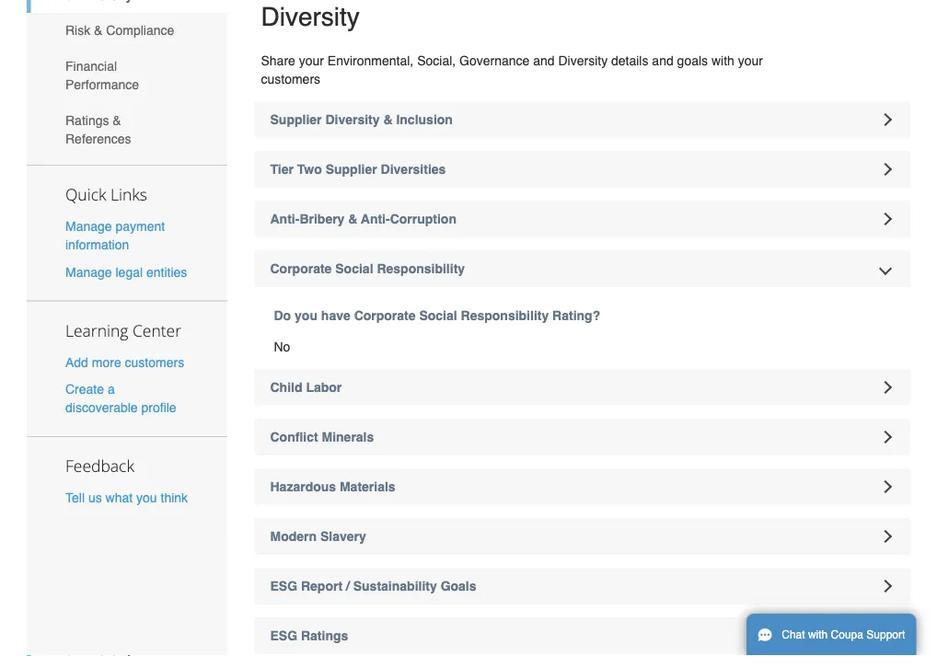 Task type: locate. For each thing, give the bounding box(es) containing it.
0 vertical spatial diversity
[[261, 2, 360, 31]]

0 vertical spatial with
[[712, 54, 735, 68]]

&
[[673, 0, 690, 0], [94, 23, 103, 38], [384, 112, 393, 127], [113, 113, 121, 128], [349, 212, 358, 227]]

inclusion
[[397, 112, 453, 127]]

modern slavery
[[270, 530, 366, 545]]

customers down share
[[261, 72, 321, 87]]

coupa
[[832, 629, 864, 642]]

& left inclusion
[[384, 112, 393, 127]]

responsibility up do you have corporate social responsibility rating?
[[377, 262, 465, 276]]

ratings up references
[[65, 113, 109, 128]]

governance inside share your environmental, social, governance and diversity details and goals with your customers
[[460, 54, 530, 68]]

& up goals
[[673, 0, 690, 0]]

and up supplier diversity & inclusion dropdown button on the top of page
[[534, 54, 555, 68]]

with right chat at the bottom of page
[[809, 629, 829, 642]]

supplier right "two"
[[326, 162, 377, 177]]

environmental, up share
[[261, 0, 433, 0]]

entities
[[146, 265, 187, 280]]

rating?
[[553, 309, 601, 323]]

0 horizontal spatial anti-
[[270, 212, 300, 227]]

0 horizontal spatial corporate
[[270, 262, 332, 276]]

0 horizontal spatial social
[[336, 262, 374, 276]]

0 horizontal spatial supplier
[[270, 112, 322, 127]]

esg
[[270, 580, 298, 594], [270, 629, 298, 644]]

1 vertical spatial you
[[136, 491, 157, 506]]

1 vertical spatial ratings
[[301, 629, 349, 644]]

0 vertical spatial esg
[[270, 580, 298, 594]]

responsibility inside dropdown button
[[377, 262, 465, 276]]

support
[[867, 629, 906, 642]]

conflict minerals heading
[[255, 419, 911, 456]]

you right do
[[295, 309, 318, 323]]

with
[[712, 54, 735, 68], [809, 629, 829, 642]]

financial performance link
[[27, 48, 227, 102]]

governance
[[525, 0, 666, 0], [460, 54, 530, 68]]

manage legal entities link
[[65, 265, 187, 280]]

0 horizontal spatial with
[[712, 54, 735, 68]]

1 vertical spatial manage
[[65, 265, 112, 280]]

1 vertical spatial supplier
[[326, 162, 377, 177]]

information
[[65, 238, 129, 253]]

diversity up share
[[261, 2, 360, 31]]

1 and from the left
[[534, 54, 555, 68]]

diversity left details
[[559, 54, 608, 68]]

manage payment information link
[[65, 219, 165, 253]]

1 horizontal spatial customers
[[261, 72, 321, 87]]

& right bribery
[[349, 212, 358, 227]]

supplier up "two"
[[270, 112, 322, 127]]

supplier diversity & inclusion button
[[255, 101, 911, 138]]

a
[[108, 382, 115, 397]]

1 horizontal spatial supplier
[[326, 162, 377, 177]]

0 vertical spatial ratings
[[65, 113, 109, 128]]

social, up share your environmental, social, governance and diversity details and goals with your customers
[[440, 0, 518, 0]]

diversity
[[261, 2, 360, 31], [559, 54, 608, 68], [326, 112, 380, 127]]

governance up details
[[525, 0, 666, 0]]

social, inside environmental, social, governance & diversity
[[440, 0, 518, 0]]

anti- down tier
[[270, 212, 300, 227]]

1 anti- from the left
[[270, 212, 300, 227]]

corporate up do
[[270, 262, 332, 276]]

responsibility left rating?
[[461, 309, 549, 323]]

0 vertical spatial environmental,
[[261, 0, 433, 0]]

more
[[92, 355, 121, 370]]

esg ratings heading
[[255, 618, 911, 655]]

1 esg from the top
[[270, 580, 298, 594]]

esg inside heading
[[270, 629, 298, 644]]

risk & compliance link
[[27, 13, 227, 48]]

anti-
[[270, 212, 300, 227], [361, 212, 390, 227]]

customers
[[261, 72, 321, 87], [125, 355, 184, 370]]

social inside dropdown button
[[336, 262, 374, 276]]

corporate right the have
[[354, 309, 416, 323]]

esg report / sustainability goals heading
[[255, 569, 911, 605]]

0 horizontal spatial ratings
[[65, 113, 109, 128]]

manage up information
[[65, 219, 112, 234]]

0 vertical spatial corporate
[[270, 262, 332, 276]]

manage for manage legal entities
[[65, 265, 112, 280]]

add more customers link
[[65, 355, 184, 370]]

esg inside heading
[[270, 580, 298, 594]]

manage payment information
[[65, 219, 165, 253]]

tier two supplier diversities
[[270, 162, 446, 177]]

supplier diversity & inclusion heading
[[255, 101, 911, 138]]

esg report / sustainability goals button
[[255, 569, 911, 605]]

0 vertical spatial social,
[[440, 0, 518, 0]]

supplier
[[270, 112, 322, 127], [326, 162, 377, 177]]

tell us what you think
[[65, 491, 188, 506]]

anti-bribery & anti-corruption
[[270, 212, 457, 227]]

social,
[[440, 0, 518, 0], [417, 54, 456, 68]]

& inside environmental, social, governance & diversity
[[673, 0, 690, 0]]

feedback
[[65, 455, 134, 477]]

2 your from the left
[[739, 54, 764, 68]]

financial
[[65, 59, 117, 74]]

0 vertical spatial manage
[[65, 219, 112, 234]]

& right risk
[[94, 23, 103, 38]]

1 vertical spatial diversity
[[559, 54, 608, 68]]

1 horizontal spatial your
[[739, 54, 764, 68]]

social down corporate social responsibility
[[420, 309, 458, 323]]

0 vertical spatial governance
[[525, 0, 666, 0]]

0 horizontal spatial and
[[534, 54, 555, 68]]

social up the have
[[336, 262, 374, 276]]

1 vertical spatial governance
[[460, 54, 530, 68]]

child
[[270, 381, 303, 395]]

0 vertical spatial responsibility
[[377, 262, 465, 276]]

modern slavery heading
[[255, 519, 911, 556]]

2 anti- from the left
[[361, 212, 390, 227]]

1 horizontal spatial with
[[809, 629, 829, 642]]

your right goals
[[739, 54, 764, 68]]

with right goals
[[712, 54, 735, 68]]

conflict
[[270, 430, 318, 445]]

tell us what you think button
[[65, 489, 188, 507]]

social
[[336, 262, 374, 276], [420, 309, 458, 323]]

share your environmental, social, governance and diversity details and goals with your customers
[[261, 54, 764, 87]]

governance down environmental, social, governance & diversity
[[460, 54, 530, 68]]

supplier inside dropdown button
[[270, 112, 322, 127]]

corporate social responsibility heading
[[255, 251, 911, 288]]

2 vertical spatial diversity
[[326, 112, 380, 127]]

& up references
[[113, 113, 121, 128]]

risk
[[65, 23, 90, 38]]

child labor button
[[255, 370, 911, 406]]

1 vertical spatial esg
[[270, 629, 298, 644]]

hazardous materials
[[270, 480, 396, 495]]

you inside button
[[136, 491, 157, 506]]

payment
[[116, 219, 165, 234]]

1 horizontal spatial social
[[420, 309, 458, 323]]

1 vertical spatial social,
[[417, 54, 456, 68]]

1 horizontal spatial and
[[653, 54, 674, 68]]

center
[[133, 320, 182, 341]]

2 manage from the top
[[65, 265, 112, 280]]

1 vertical spatial environmental,
[[328, 54, 414, 68]]

have
[[321, 309, 351, 323]]

esg report / sustainability goals
[[270, 580, 477, 594]]

anti-bribery & anti-corruption heading
[[255, 201, 911, 238]]

your
[[299, 54, 324, 68], [739, 54, 764, 68]]

diversity inside share your environmental, social, governance and diversity details and goals with your customers
[[559, 54, 608, 68]]

diversities
[[381, 162, 446, 177]]

no
[[274, 340, 291, 355]]

tier
[[270, 162, 294, 177]]

add more customers
[[65, 355, 184, 370]]

1 vertical spatial customers
[[125, 355, 184, 370]]

conflict minerals button
[[255, 419, 911, 456]]

anti- up corporate social responsibility
[[361, 212, 390, 227]]

governance inside environmental, social, governance & diversity
[[525, 0, 666, 0]]

customers down center
[[125, 355, 184, 370]]

and
[[534, 54, 555, 68], [653, 54, 674, 68]]

you
[[295, 309, 318, 323], [136, 491, 157, 506]]

manage down information
[[65, 265, 112, 280]]

1 vertical spatial social
[[420, 309, 458, 323]]

1 horizontal spatial anti-
[[361, 212, 390, 227]]

your right share
[[299, 54, 324, 68]]

2 esg from the top
[[270, 629, 298, 644]]

goals
[[678, 54, 709, 68]]

ratings
[[65, 113, 109, 128], [301, 629, 349, 644]]

1 vertical spatial corporate
[[354, 309, 416, 323]]

0 vertical spatial social
[[336, 262, 374, 276]]

ratings down report at the left bottom of the page
[[301, 629, 349, 644]]

corporate
[[270, 262, 332, 276], [354, 309, 416, 323]]

manage inside manage payment information
[[65, 219, 112, 234]]

tier two supplier diversities heading
[[255, 151, 911, 188]]

0 horizontal spatial you
[[136, 491, 157, 506]]

environmental, up "supplier diversity & inclusion"
[[328, 54, 414, 68]]

ratings inside ratings & references
[[65, 113, 109, 128]]

0 vertical spatial you
[[295, 309, 318, 323]]

0 vertical spatial supplier
[[270, 112, 322, 127]]

you right what
[[136, 491, 157, 506]]

with inside 'chat with coupa support' "button"
[[809, 629, 829, 642]]

social, down environmental, social, governance & diversity
[[417, 54, 456, 68]]

and left goals
[[653, 54, 674, 68]]

do
[[274, 309, 291, 323]]

1 vertical spatial with
[[809, 629, 829, 642]]

0 horizontal spatial your
[[299, 54, 324, 68]]

links
[[111, 184, 147, 206]]

1 horizontal spatial ratings
[[301, 629, 349, 644]]

1 horizontal spatial corporate
[[354, 309, 416, 323]]

anti-bribery & anti-corruption button
[[255, 201, 911, 238]]

diversity up tier two supplier diversities
[[326, 112, 380, 127]]

0 vertical spatial customers
[[261, 72, 321, 87]]

1 manage from the top
[[65, 219, 112, 234]]



Task type: vqa. For each thing, say whether or not it's contained in the screenshot.
CORPORATE to the top
yes



Task type: describe. For each thing, give the bounding box(es) containing it.
performance
[[65, 77, 139, 92]]

esg ratings button
[[255, 618, 911, 655]]

esg for esg report / sustainability goals
[[270, 580, 298, 594]]

learning center
[[65, 320, 182, 341]]

create a discoverable profile
[[65, 382, 177, 415]]

references
[[65, 131, 131, 146]]

hazardous
[[270, 480, 336, 495]]

goals
[[441, 580, 477, 594]]

child labor heading
[[255, 370, 911, 406]]

manage legal entities
[[65, 265, 187, 280]]

create a discoverable profile link
[[65, 382, 177, 415]]

esg for esg ratings
[[270, 629, 298, 644]]

manage for manage payment information
[[65, 219, 112, 234]]

labor
[[306, 381, 342, 395]]

risk & compliance
[[65, 23, 174, 38]]

corruption
[[390, 212, 457, 227]]

create
[[65, 382, 104, 397]]

environmental, inside environmental, social, governance & diversity
[[261, 0, 433, 0]]

ratings inside dropdown button
[[301, 629, 349, 644]]

1 horizontal spatial you
[[295, 309, 318, 323]]

legal
[[116, 265, 143, 280]]

1 your from the left
[[299, 54, 324, 68]]

with inside share your environmental, social, governance and diversity details and goals with your customers
[[712, 54, 735, 68]]

environmental, inside share your environmental, social, governance and diversity details and goals with your customers
[[328, 54, 414, 68]]

details
[[612, 54, 649, 68]]

us
[[88, 491, 102, 506]]

supplier inside dropdown button
[[326, 162, 377, 177]]

diversity inside environmental, social, governance & diversity
[[261, 2, 360, 31]]

esg ratings
[[270, 629, 349, 644]]

chat with coupa support button
[[747, 615, 917, 657]]

ratings & references
[[65, 113, 131, 146]]

chat with coupa support
[[782, 629, 906, 642]]

learning
[[65, 320, 128, 341]]

hazardous materials button
[[255, 469, 911, 506]]

& inside anti-bribery & anti-corruption dropdown button
[[349, 212, 358, 227]]

& inside ratings & references
[[113, 113, 121, 128]]

sustainability
[[354, 580, 437, 594]]

modern
[[270, 530, 317, 545]]

minerals
[[322, 430, 374, 445]]

do you have corporate social responsibility rating?
[[274, 309, 601, 323]]

ratings & references link
[[27, 102, 227, 156]]

environmental, social, governance & diversity
[[261, 0, 690, 31]]

discoverable
[[65, 401, 138, 415]]

two
[[297, 162, 322, 177]]

/
[[346, 580, 350, 594]]

tier two supplier diversities button
[[255, 151, 911, 188]]

profile
[[141, 401, 177, 415]]

add
[[65, 355, 88, 370]]

tell
[[65, 491, 85, 506]]

financial performance
[[65, 59, 139, 92]]

share
[[261, 54, 296, 68]]

corporate inside dropdown button
[[270, 262, 332, 276]]

1 vertical spatial responsibility
[[461, 309, 549, 323]]

quick
[[65, 184, 106, 206]]

child labor
[[270, 381, 342, 395]]

& inside risk & compliance link
[[94, 23, 103, 38]]

diversity inside supplier diversity & inclusion dropdown button
[[326, 112, 380, 127]]

slavery
[[321, 530, 366, 545]]

compliance
[[106, 23, 174, 38]]

& inside supplier diversity & inclusion dropdown button
[[384, 112, 393, 127]]

chat
[[782, 629, 806, 642]]

social, inside share your environmental, social, governance and diversity details and goals with your customers
[[417, 54, 456, 68]]

corporate social responsibility
[[270, 262, 465, 276]]

what
[[106, 491, 133, 506]]

customers inside share your environmental, social, governance and diversity details and goals with your customers
[[261, 72, 321, 87]]

quick links
[[65, 184, 147, 206]]

materials
[[340, 480, 396, 495]]

0 horizontal spatial customers
[[125, 355, 184, 370]]

corporate social responsibility button
[[255, 251, 911, 288]]

think
[[161, 491, 188, 506]]

supplier diversity & inclusion
[[270, 112, 453, 127]]

modern slavery button
[[255, 519, 911, 556]]

report
[[301, 580, 343, 594]]

bribery
[[300, 212, 345, 227]]

hazardous materials heading
[[255, 469, 911, 506]]

2 and from the left
[[653, 54, 674, 68]]

conflict minerals
[[270, 430, 374, 445]]



